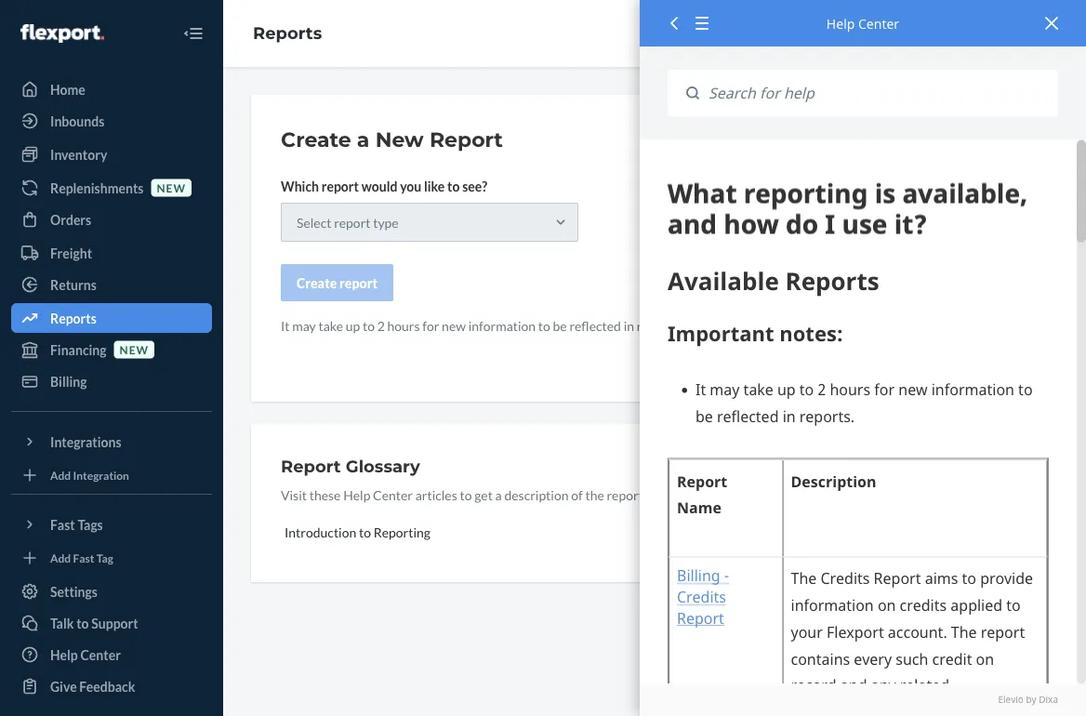 Task type: locate. For each thing, give the bounding box(es) containing it.
fast left tags
[[50, 517, 75, 532]]

report glossary
[[281, 456, 420, 476]]

flexport logo image
[[20, 24, 104, 43]]

to left 2
[[363, 318, 375, 333]]

1 vertical spatial center
[[373, 487, 413, 503]]

introduction
[[285, 524, 356, 540]]

2 vertical spatial new
[[120, 343, 149, 356]]

center down glossary
[[373, 487, 413, 503]]

a left new
[[357, 127, 370, 152]]

1 vertical spatial report
[[281, 456, 341, 476]]

help center
[[827, 14, 899, 32], [50, 647, 121, 663]]

may
[[292, 318, 316, 333]]

add
[[50, 468, 71, 482], [50, 551, 71, 564]]

which report would you like to see?
[[281, 178, 487, 194]]

help up give at the left
[[50, 647, 78, 663]]

1 horizontal spatial in
[[824, 318, 834, 333]]

0 vertical spatial help
[[827, 14, 855, 32]]

add for add fast tag
[[50, 551, 71, 564]]

1 add from the top
[[50, 468, 71, 482]]

0 vertical spatial fast
[[50, 517, 75, 532]]

for
[[422, 318, 439, 333]]

details.
[[714, 487, 754, 503]]

create a new report
[[281, 127, 503, 152]]

billing
[[50, 373, 87, 389]]

new
[[157, 181, 186, 194], [442, 318, 466, 333], [120, 343, 149, 356]]

reports link
[[253, 23, 322, 43], [11, 303, 212, 333]]

1 horizontal spatial help center
[[827, 14, 899, 32]]

close navigation image
[[182, 22, 205, 45]]

1 in from the left
[[624, 318, 634, 333]]

reports.
[[637, 318, 682, 333]]

new up billing link
[[120, 343, 149, 356]]

0 vertical spatial add
[[50, 468, 71, 482]]

help up the search search box
[[827, 14, 855, 32]]

0 horizontal spatial center
[[80, 647, 121, 663]]

these
[[309, 487, 341, 503]]

inventory
[[50, 146, 107, 162]]

1 vertical spatial new
[[442, 318, 466, 333]]

in left reports.
[[624, 318, 634, 333]]

talk to support
[[50, 615, 138, 631]]

2 horizontal spatial help
[[827, 14, 855, 32]]

elevio by dixa link
[[668, 693, 1058, 707]]

report up see?
[[430, 127, 503, 152]]

dixa
[[1039, 693, 1058, 706]]

add inside add fast tag link
[[50, 551, 71, 564]]

to left be
[[538, 318, 550, 333]]

add inside add integration link
[[50, 468, 71, 482]]

1 horizontal spatial reports
[[253, 23, 322, 43]]

a
[[357, 127, 370, 152], [495, 487, 502, 503]]

integration
[[73, 468, 129, 482]]

center
[[858, 14, 899, 32], [373, 487, 413, 503], [80, 647, 121, 663]]

orders
[[50, 212, 91, 227]]

report
[[322, 178, 359, 194], [339, 275, 378, 291], [702, 318, 739, 333], [607, 487, 643, 503]]

add fast tag link
[[11, 547, 212, 569]]

report up "up"
[[339, 275, 378, 291]]

0 horizontal spatial new
[[120, 343, 149, 356]]

fast tags
[[50, 517, 103, 532]]

1 vertical spatial add
[[50, 551, 71, 564]]

help center up give feedback
[[50, 647, 121, 663]]

help center up the search search box
[[827, 14, 899, 32]]

elevio by dixa
[[998, 693, 1058, 706]]

a right the get
[[495, 487, 502, 503]]

new up orders link
[[157, 181, 186, 194]]

(utc).
[[925, 318, 961, 333]]

to
[[447, 178, 460, 194], [363, 318, 375, 333], [538, 318, 550, 333], [460, 487, 472, 503], [359, 524, 371, 540], [76, 615, 89, 631]]

0 horizontal spatial a
[[357, 127, 370, 152]]

get
[[474, 487, 493, 503]]

create report
[[297, 275, 378, 291]]

1 vertical spatial reports
[[50, 310, 97, 326]]

0 horizontal spatial report
[[281, 456, 341, 476]]

billing link
[[11, 366, 212, 396]]

support
[[91, 615, 138, 631]]

0 vertical spatial reports
[[253, 23, 322, 43]]

to left reporting
[[359, 524, 371, 540]]

help
[[827, 14, 855, 32], [343, 487, 370, 503], [50, 647, 78, 663]]

freight
[[50, 245, 92, 261]]

center down 'talk to support'
[[80, 647, 121, 663]]

create up may
[[297, 275, 337, 291]]

1 horizontal spatial a
[[495, 487, 502, 503]]

talk to support button
[[11, 608, 212, 638]]

inbounds
[[50, 113, 104, 129]]

2 add from the top
[[50, 551, 71, 564]]

in right are
[[824, 318, 834, 333]]

add up settings
[[50, 551, 71, 564]]

tags
[[78, 517, 103, 532]]

0 horizontal spatial reports link
[[11, 303, 212, 333]]

center up the search search box
[[858, 14, 899, 32]]

would
[[361, 178, 397, 194]]

create inside button
[[297, 275, 337, 291]]

fast left tag
[[73, 551, 94, 564]]

visit
[[281, 487, 307, 503]]

2 horizontal spatial new
[[442, 318, 466, 333]]

1 vertical spatial help
[[343, 487, 370, 503]]

0 horizontal spatial in
[[624, 318, 634, 333]]

0 vertical spatial center
[[858, 14, 899, 32]]

report
[[430, 127, 503, 152], [281, 456, 341, 476]]

create
[[281, 127, 351, 152], [297, 275, 337, 291]]

freight link
[[11, 238, 212, 268]]

like
[[424, 178, 445, 194]]

universal
[[837, 318, 891, 333]]

0 vertical spatial create
[[281, 127, 351, 152]]

0 horizontal spatial help center
[[50, 647, 121, 663]]

0 horizontal spatial help
[[50, 647, 78, 663]]

give feedback button
[[11, 671, 212, 701]]

hours
[[387, 318, 420, 333]]

2
[[377, 318, 385, 333]]

all
[[684, 318, 700, 333]]

0 vertical spatial report
[[430, 127, 503, 152]]

help center link
[[11, 640, 212, 670]]

report right all
[[702, 318, 739, 333]]

talk
[[50, 615, 74, 631]]

elevio
[[998, 693, 1024, 706]]

new right for
[[442, 318, 466, 333]]

fields
[[770, 318, 800, 333]]

new
[[375, 127, 424, 152]]

1 horizontal spatial reports link
[[253, 23, 322, 43]]

1 vertical spatial create
[[297, 275, 337, 291]]

reporting
[[373, 524, 430, 540]]

integrations
[[50, 434, 121, 450]]

help down report glossary
[[343, 487, 370, 503]]

create up which
[[281, 127, 351, 152]]

report up these
[[281, 456, 341, 476]]

0 vertical spatial new
[[157, 181, 186, 194]]

new for financing
[[120, 343, 149, 356]]

add left integration
[[50, 468, 71, 482]]

1 vertical spatial reports link
[[11, 303, 212, 333]]

in
[[624, 318, 634, 333], [824, 318, 834, 333]]

1 vertical spatial a
[[495, 487, 502, 503]]

1 horizontal spatial center
[[373, 487, 413, 503]]

time
[[741, 318, 767, 333]]

1 horizontal spatial new
[[157, 181, 186, 194]]

add integration
[[50, 468, 129, 482]]

0 vertical spatial a
[[357, 127, 370, 152]]

reports
[[253, 23, 322, 43], [50, 310, 97, 326]]

fast
[[50, 517, 75, 532], [73, 551, 94, 564]]



Task type: vqa. For each thing, say whether or not it's contained in the screenshot.
.
no



Task type: describe. For each thing, give the bounding box(es) containing it.
0 vertical spatial reports link
[[253, 23, 322, 43]]

replenishments
[[50, 180, 144, 196]]

0 horizontal spatial reports
[[50, 310, 97, 326]]

description
[[504, 487, 569, 503]]

new for replenishments
[[157, 181, 186, 194]]

2 in from the left
[[824, 318, 834, 333]]

2 horizontal spatial center
[[858, 14, 899, 32]]

1 vertical spatial fast
[[73, 551, 94, 564]]

of
[[571, 487, 583, 503]]

create for create a new report
[[281, 127, 351, 152]]

it
[[281, 318, 290, 333]]

by
[[1026, 693, 1036, 706]]

settings
[[50, 584, 98, 599]]

give feedback
[[50, 678, 135, 694]]

Search search field
[[699, 70, 1058, 117]]

add fast tag
[[50, 551, 113, 564]]

column
[[669, 487, 711, 503]]

add for add integration
[[50, 468, 71, 482]]

returns link
[[11, 270, 212, 299]]

2 vertical spatial center
[[80, 647, 121, 663]]

time
[[894, 318, 922, 333]]

the
[[585, 487, 604, 503]]

1 horizontal spatial help
[[343, 487, 370, 503]]

settings link
[[11, 577, 212, 606]]

report inside button
[[339, 275, 378, 291]]

returns
[[50, 277, 97, 292]]

tag
[[96, 551, 113, 564]]

it may take up to 2 hours for new information to be reflected in reports. all report time fields are in universal time (utc).
[[281, 318, 961, 333]]

inbounds link
[[11, 106, 212, 136]]

create for create report
[[297, 275, 337, 291]]

orders link
[[11, 205, 212, 234]]

reflected
[[569, 318, 621, 333]]

2 vertical spatial help
[[50, 647, 78, 663]]

take
[[318, 318, 343, 333]]

add integration link
[[11, 464, 212, 486]]

inventory link
[[11, 139, 212, 169]]

which
[[281, 178, 319, 194]]

see?
[[462, 178, 487, 194]]

up
[[346, 318, 360, 333]]

0 vertical spatial help center
[[827, 14, 899, 32]]

report left would
[[322, 178, 359, 194]]

introduction to reporting button
[[281, 511, 1028, 552]]

give
[[50, 678, 77, 694]]

to right talk
[[76, 615, 89, 631]]

fast inside dropdown button
[[50, 517, 75, 532]]

you
[[400, 178, 422, 194]]

are
[[803, 318, 821, 333]]

introduction to reporting
[[285, 524, 430, 540]]

fast tags button
[[11, 510, 212, 539]]

feedback
[[79, 678, 135, 694]]

glossary
[[346, 456, 420, 476]]

visit these help center articles to get a description of the report and column details.
[[281, 487, 754, 503]]

create report button
[[281, 264, 393, 301]]

1 horizontal spatial report
[[430, 127, 503, 152]]

home link
[[11, 74, 212, 104]]

information
[[468, 318, 536, 333]]

1 vertical spatial help center
[[50, 647, 121, 663]]

to right like
[[447, 178, 460, 194]]

report right the on the right bottom
[[607, 487, 643, 503]]

be
[[553, 318, 567, 333]]

home
[[50, 81, 85, 97]]

articles
[[415, 487, 457, 503]]

financing
[[50, 342, 107, 358]]

to left the get
[[460, 487, 472, 503]]

integrations button
[[11, 427, 212, 457]]

and
[[646, 487, 667, 503]]



